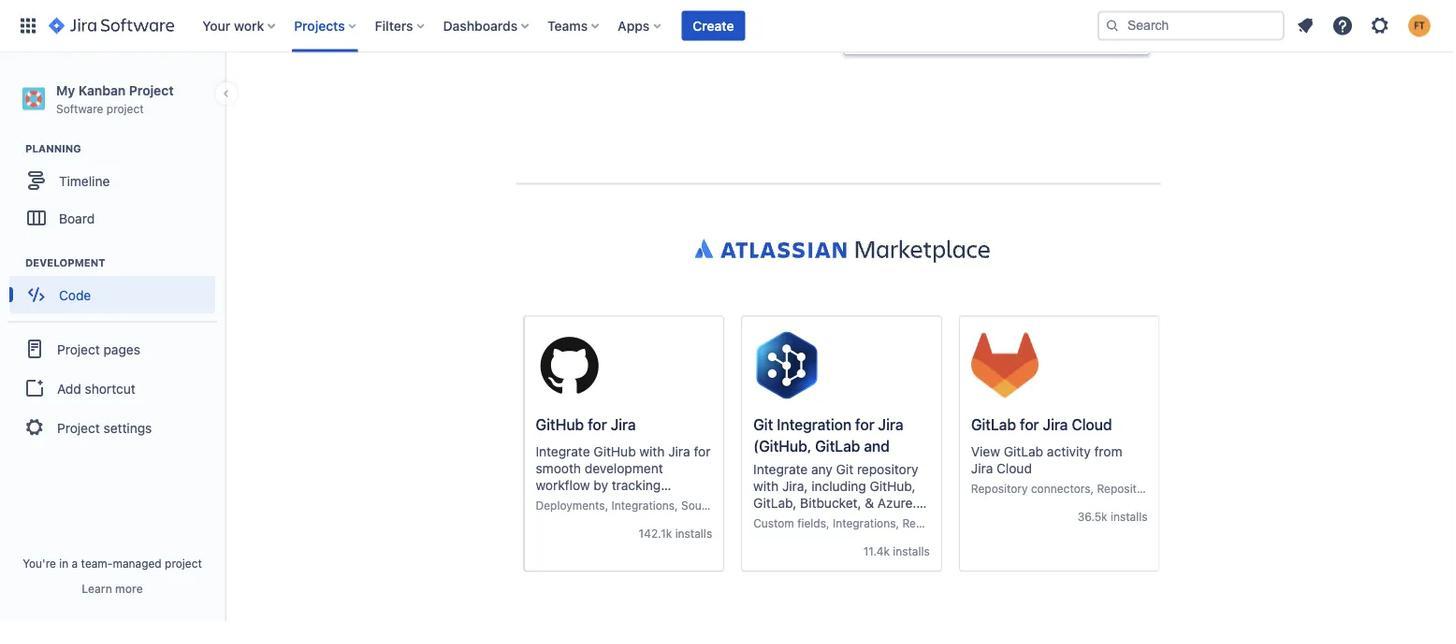 Task type: vqa. For each thing, say whether or not it's contained in the screenshot.
to inside the Build your toolchain To improve workflow and ship faster, add your team's tools and work to your project toolchain.
no



Task type: describe. For each thing, give the bounding box(es) containing it.
s for gitlab for jira cloud
[[1142, 510, 1148, 523]]

any
[[812, 462, 833, 477]]

(github,
[[754, 437, 812, 455]]

project for project pages
[[57, 341, 100, 357]]

36.5k install s
[[1078, 510, 1148, 523]]

get
[[899, 512, 919, 528]]

github for jira
[[536, 416, 636, 434]]

your
[[202, 18, 231, 33]]

jira,
[[782, 479, 808, 494]]

deployments , integrations , source code
[[536, 499, 748, 512]]

install for gitlab for jira cloud
[[1111, 510, 1142, 523]]

board
[[59, 210, 95, 226]]

your work
[[202, 18, 264, 33]]

from
[[1095, 444, 1123, 459]]

development
[[25, 257, 105, 269]]

36.5k
[[1078, 510, 1108, 523]]

learn more
[[82, 582, 143, 595]]

for up development
[[588, 416, 607, 434]]

& inside "integrate github with jira for smooth development workflow by tracking branches, prs, commits, builds & deployments within jira"
[[576, 511, 585, 527]]

11.4k
[[864, 545, 890, 558]]

deployments
[[588, 511, 666, 527]]

timeline link
[[9, 162, 215, 200]]

create button
[[682, 11, 745, 41]]

planning image
[[3, 138, 25, 160]]

and
[[864, 437, 890, 455]]

for inside "integrate github with jira for smooth development workflow by tracking branches, prs, commits, builds & deployments within jira"
[[694, 444, 711, 459]]

with inside "integrate github with jira for smooth development workflow by tracking branches, prs, commits, builds & deployments within jira"
[[640, 444, 665, 459]]

planning
[[25, 143, 81, 155]]

142.1k
[[639, 527, 672, 540]]

add
[[57, 381, 81, 396]]

shortcut
[[85, 381, 135, 396]]

projects button
[[289, 11, 364, 41]]

s for github for jira
[[707, 527, 712, 540]]

realtime
[[754, 529, 802, 545]]

deployments
[[536, 499, 605, 512]]

1 vertical spatial connectors
[[963, 517, 1022, 530]]

0 vertical spatial cloud
[[1072, 416, 1112, 434]]

jira up development
[[611, 416, 636, 434]]

learn more button
[[82, 581, 143, 596]]

project pages
[[57, 341, 140, 357]]

add shortcut
[[57, 381, 135, 396]]

code
[[722, 499, 748, 512]]

more)
[[754, 459, 795, 477]]

git inside git integration for jira (github, gitlab and more)
[[754, 416, 773, 434]]

projects
[[294, 18, 345, 33]]

tracking
[[612, 478, 661, 493]]

project settings link
[[7, 407, 217, 449]]

filters
[[375, 18, 413, 33]]

11.4k install s
[[864, 545, 930, 558]]

team-
[[81, 557, 113, 570]]

banner containing your work
[[0, 0, 1454, 52]]

git integration for jira (github, gitlab and more) image
[[754, 332, 821, 400]]

gitlab inside view gitlab activity from jira cloud repository connectors , repository hooks
[[1004, 444, 1044, 459]]

142.1k install s
[[639, 527, 712, 540]]

learn
[[82, 582, 112, 595]]

integrate github with jira for smooth development workflow by tracking branches, prs, commits, builds & deployments within jira
[[536, 444, 711, 544]]

repository
[[857, 462, 919, 477]]

work
[[234, 18, 264, 33]]

settings
[[103, 420, 152, 436]]

0 vertical spatial integrations
[[612, 499, 675, 512]]

fields
[[798, 517, 826, 530]]

project inside the my kanban project software project
[[107, 102, 144, 115]]

your profile and settings image
[[1409, 15, 1431, 37]]

create
[[693, 18, 734, 33]]

project settings
[[57, 420, 152, 436]]

, inside view gitlab activity from jira cloud repository connectors , repository hooks
[[1091, 482, 1094, 495]]

integrate for git integration for jira (github, gitlab and more)
[[754, 462, 808, 477]]

custom fields , integrations , repository connectors
[[754, 517, 1022, 530]]

my kanban project software project
[[56, 82, 174, 115]]

teams
[[548, 18, 588, 33]]

gitlab inside git integration for jira (github, gitlab and more)
[[815, 437, 861, 455]]

teams button
[[542, 11, 607, 41]]

project for project settings
[[57, 420, 100, 436]]

timeline
[[59, 173, 110, 188]]

within
[[670, 511, 706, 527]]

prs,
[[599, 494, 626, 510]]

github,
[[870, 479, 916, 494]]



Task type: locate. For each thing, give the bounding box(es) containing it.
0 horizontal spatial repository
[[903, 517, 960, 530]]

managed
[[113, 557, 162, 570]]

software
[[56, 102, 103, 115]]

jira down view
[[971, 461, 993, 476]]

workflow
[[536, 478, 590, 493]]

gitlab down gitlab for jira cloud on the right of the page
[[1004, 444, 1044, 459]]

builds
[[536, 511, 572, 527]]

code link
[[9, 276, 215, 314]]

branches,
[[536, 494, 596, 510]]

search image
[[1105, 18, 1120, 33]]

1 vertical spatial project
[[165, 557, 202, 570]]

more inside integrate any git repository with jira, including github, gitlab, bitbucket, & azure. see more information & get realtime updates
[[780, 512, 811, 528]]

development group
[[9, 256, 224, 319]]

0 vertical spatial s
[[1142, 510, 1148, 523]]

more down managed
[[115, 582, 143, 595]]

project right the kanban
[[129, 82, 174, 98]]

connectors
[[1031, 482, 1091, 495], [963, 517, 1022, 530]]

integrate any git repository with jira, including github, gitlab, bitbucket, & azure. see more information & get realtime updates
[[754, 462, 919, 545]]

project inside project pages link
[[57, 341, 100, 357]]

pages
[[103, 341, 140, 357]]

jira inside view gitlab activity from jira cloud repository connectors , repository hooks
[[971, 461, 993, 476]]

settings image
[[1369, 15, 1392, 37]]

0 horizontal spatial git
[[754, 416, 773, 434]]

commits,
[[630, 494, 685, 510]]

integration
[[777, 416, 852, 434]]

gitlab,
[[754, 496, 797, 511]]

a
[[72, 557, 78, 570]]

activity
[[1047, 444, 1091, 459]]

more up realtime
[[780, 512, 811, 528]]

1 vertical spatial project
[[57, 341, 100, 357]]

1 vertical spatial git
[[836, 462, 854, 477]]

dashboards
[[443, 18, 518, 33]]

project inside project settings link
[[57, 420, 100, 436]]

2 horizontal spatial s
[[1142, 510, 1148, 523]]

0 vertical spatial project
[[129, 82, 174, 98]]

jira inside git integration for jira (github, gitlab and more)
[[878, 416, 904, 434]]

0 vertical spatial connectors
[[1031, 482, 1091, 495]]

s
[[1142, 510, 1148, 523], [707, 527, 712, 540], [924, 545, 930, 558]]

more inside 'button'
[[115, 582, 143, 595]]

0 horizontal spatial github
[[536, 416, 584, 434]]

1 horizontal spatial s
[[924, 545, 930, 558]]

0 vertical spatial project
[[107, 102, 144, 115]]

for up the 'source'
[[694, 444, 711, 459]]

git integration for jira (github, gitlab and more)
[[754, 416, 904, 477]]

2 horizontal spatial install
[[1111, 510, 1142, 523]]

1 horizontal spatial integrations
[[833, 517, 896, 530]]

more
[[780, 512, 811, 528], [115, 582, 143, 595]]

1 vertical spatial more
[[115, 582, 143, 595]]

git inside integrate any git repository with jira, including github, gitlab, bitbucket, & azure. see more information & get realtime updates
[[836, 462, 854, 477]]

, down bitbucket,
[[826, 517, 830, 530]]

connectors down activity
[[1031, 482, 1091, 495]]

1 horizontal spatial integrate
[[754, 462, 808, 477]]

gitlab for jira cloud
[[971, 416, 1112, 434]]

apps button
[[612, 11, 669, 41]]

add shortcut button
[[7, 370, 217, 407]]

0 vertical spatial with
[[640, 444, 665, 459]]

jira up activity
[[1043, 416, 1068, 434]]

1 vertical spatial with
[[754, 479, 779, 494]]

updates
[[806, 529, 855, 545]]

& down branches,
[[576, 511, 585, 527]]

integrate inside integrate any git repository with jira, including github, gitlab, bitbucket, & azure. see more information & get realtime updates
[[754, 462, 808, 477]]

your work button
[[197, 11, 283, 41]]

jira software image
[[49, 15, 174, 37], [49, 15, 174, 37]]

development image
[[3, 252, 25, 274]]

0 horizontal spatial with
[[640, 444, 665, 459]]

jira down builds
[[536, 528, 558, 544]]

planning group
[[9, 142, 224, 243]]

install right 36.5k on the bottom of the page
[[1111, 510, 1142, 523]]

0 horizontal spatial more
[[115, 582, 143, 595]]

0 vertical spatial more
[[780, 512, 811, 528]]

jira up commits,
[[669, 444, 690, 459]]

1 horizontal spatial install
[[893, 545, 924, 558]]

0 vertical spatial github
[[536, 416, 584, 434]]

project pages link
[[7, 329, 217, 370]]

project
[[129, 82, 174, 98], [57, 341, 100, 357], [57, 420, 100, 436]]

cloud inside view gitlab activity from jira cloud repository connectors , repository hooks
[[997, 461, 1032, 476]]

0 vertical spatial git
[[754, 416, 773, 434]]

1 horizontal spatial &
[[865, 496, 874, 511]]

bitbucket,
[[800, 496, 862, 511]]

1 horizontal spatial cloud
[[1072, 416, 1112, 434]]

, left the 'source'
[[675, 499, 678, 512]]

with
[[640, 444, 665, 459], [754, 479, 779, 494]]

0 horizontal spatial cloud
[[997, 461, 1032, 476]]

1 vertical spatial cloud
[[997, 461, 1032, 476]]

1 vertical spatial github
[[594, 444, 636, 459]]

filters button
[[369, 11, 432, 41]]

group
[[7, 321, 217, 454]]

appswitcher icon image
[[17, 15, 39, 37]]

notifications image
[[1294, 15, 1317, 37]]

Search field
[[1098, 11, 1285, 41]]

azure.
[[878, 496, 917, 511]]

project down add
[[57, 420, 100, 436]]

cloud up from
[[1072, 416, 1112, 434]]

1 vertical spatial integrations
[[833, 517, 896, 530]]

1 horizontal spatial more
[[780, 512, 811, 528]]

0 horizontal spatial &
[[576, 511, 585, 527]]

board link
[[9, 200, 215, 237]]

gitlab up view
[[971, 416, 1017, 434]]

s for git integration for jira (github, gitlab and more)
[[924, 545, 930, 558]]

integrate
[[536, 444, 590, 459], [754, 462, 808, 477]]

2 horizontal spatial repository
[[1097, 482, 1154, 495]]

0 horizontal spatial connectors
[[963, 517, 1022, 530]]

github up development
[[594, 444, 636, 459]]

cloud down view
[[997, 461, 1032, 476]]

1 vertical spatial s
[[707, 527, 712, 540]]

install down get
[[893, 545, 924, 558]]

you're
[[23, 557, 56, 570]]

git up '(github,'
[[754, 416, 773, 434]]

2 vertical spatial project
[[57, 420, 100, 436]]

see
[[754, 512, 777, 528]]

repository up 36.5k install s
[[1097, 482, 1154, 495]]

1 horizontal spatial with
[[754, 479, 779, 494]]

0 horizontal spatial s
[[707, 527, 712, 540]]

,
[[1091, 482, 1094, 495], [605, 499, 609, 512], [675, 499, 678, 512], [826, 517, 830, 530], [896, 517, 900, 530]]

including
[[812, 479, 867, 494]]

for up and
[[856, 416, 875, 434]]

for
[[588, 416, 607, 434], [856, 416, 875, 434], [1020, 416, 1039, 434], [694, 444, 711, 459]]

project inside the my kanban project software project
[[129, 82, 174, 98]]

integrate up jira,
[[754, 462, 808, 477]]

git up including
[[836, 462, 854, 477]]

view
[[971, 444, 1001, 459]]

group containing project pages
[[7, 321, 217, 454]]

hooks
[[1157, 482, 1189, 495]]

cloud
[[1072, 416, 1112, 434], [997, 461, 1032, 476]]

, up 36.5k on the bottom of the page
[[1091, 482, 1094, 495]]

1 horizontal spatial git
[[836, 462, 854, 477]]

connectors inside view gitlab activity from jira cloud repository connectors , repository hooks
[[1031, 482, 1091, 495]]

my
[[56, 82, 75, 98]]

dashboards button
[[438, 11, 536, 41]]

0 vertical spatial integrate
[[536, 444, 590, 459]]

you're in a team-managed project
[[23, 557, 202, 570]]

integrate inside "integrate github with jira for smooth development workflow by tracking branches, prs, commits, builds & deployments within jira"
[[536, 444, 590, 459]]

project right managed
[[165, 557, 202, 570]]

install
[[1111, 510, 1142, 523], [675, 527, 707, 540], [893, 545, 924, 558]]

& down azure.
[[887, 512, 896, 528]]

gitlab
[[971, 416, 1017, 434], [815, 437, 861, 455], [1004, 444, 1044, 459]]

0 horizontal spatial integrate
[[536, 444, 590, 459]]

& up information
[[865, 496, 874, 511]]

jira
[[611, 416, 636, 434], [878, 416, 904, 434], [1043, 416, 1068, 434], [669, 444, 690, 459], [971, 461, 993, 476], [536, 528, 558, 544]]

by
[[594, 478, 608, 493]]

apps
[[618, 18, 650, 33]]

install for github for jira
[[675, 527, 707, 540]]

2 vertical spatial s
[[924, 545, 930, 558]]

with up gitlab,
[[754, 479, 779, 494]]

0 horizontal spatial install
[[675, 527, 707, 540]]

s right 36.5k on the bottom of the page
[[1142, 510, 1148, 523]]

1 vertical spatial integrate
[[754, 462, 808, 477]]

2 horizontal spatial &
[[887, 512, 896, 528]]

1 horizontal spatial repository
[[971, 482, 1028, 495]]

integrate up smooth
[[536, 444, 590, 459]]

gitlab up any
[[815, 437, 861, 455]]

github for jira image
[[536, 332, 603, 400]]

github
[[536, 416, 584, 434], [594, 444, 636, 459]]

jira up and
[[878, 416, 904, 434]]

1 horizontal spatial connectors
[[1031, 482, 1091, 495]]

in
[[59, 557, 69, 570]]

1 vertical spatial install
[[675, 527, 707, 540]]

custom
[[754, 517, 794, 530]]

project down the kanban
[[107, 102, 144, 115]]

for down gitlab for jira cloud image
[[1020, 416, 1039, 434]]

banner
[[0, 0, 1454, 52]]

s down custom fields , integrations , repository connectors
[[924, 545, 930, 558]]

with up development
[[640, 444, 665, 459]]

information
[[814, 512, 883, 528]]

connectors down view
[[963, 517, 1022, 530]]

github inside "integrate github with jira for smooth development workflow by tracking branches, prs, commits, builds & deployments within jira"
[[594, 444, 636, 459]]

smooth
[[536, 461, 581, 476]]

integrations down the tracking
[[612, 499, 675, 512]]

project
[[107, 102, 144, 115], [165, 557, 202, 570]]

repository down azure.
[[903, 517, 960, 530]]

for inside git integration for jira (github, gitlab and more)
[[856, 416, 875, 434]]

0 vertical spatial install
[[1111, 510, 1142, 523]]

1 horizontal spatial github
[[594, 444, 636, 459]]

1 horizontal spatial project
[[165, 557, 202, 570]]

, down azure.
[[896, 517, 900, 530]]

with inside integrate any git repository with jira, including github, gitlab, bitbucket, & azure. see more information & get realtime updates
[[754, 479, 779, 494]]

development
[[585, 461, 663, 476]]

integrate for github for jira
[[536, 444, 590, 459]]

kanban
[[78, 82, 126, 98]]

2 vertical spatial install
[[893, 545, 924, 558]]

source
[[681, 499, 719, 512]]

&
[[865, 496, 874, 511], [576, 511, 585, 527], [887, 512, 896, 528]]

0 horizontal spatial integrations
[[612, 499, 675, 512]]

0 horizontal spatial project
[[107, 102, 144, 115]]

gitlab for jira cloud image
[[971, 332, 1039, 400]]

install down within
[[675, 527, 707, 540]]

repository down view
[[971, 482, 1028, 495]]

github up smooth
[[536, 416, 584, 434]]

repository
[[971, 482, 1028, 495], [1097, 482, 1154, 495], [903, 517, 960, 530]]

code
[[59, 287, 91, 303]]

integrations up 11.4k
[[833, 517, 896, 530]]

, down by
[[605, 499, 609, 512]]

project up add
[[57, 341, 100, 357]]

primary element
[[11, 0, 1098, 52]]

s down the 'source'
[[707, 527, 712, 540]]

help image
[[1332, 15, 1354, 37]]

view gitlab activity from jira cloud repository connectors , repository hooks
[[971, 444, 1189, 495]]

install for git integration for jira (github, gitlab and more)
[[893, 545, 924, 558]]



